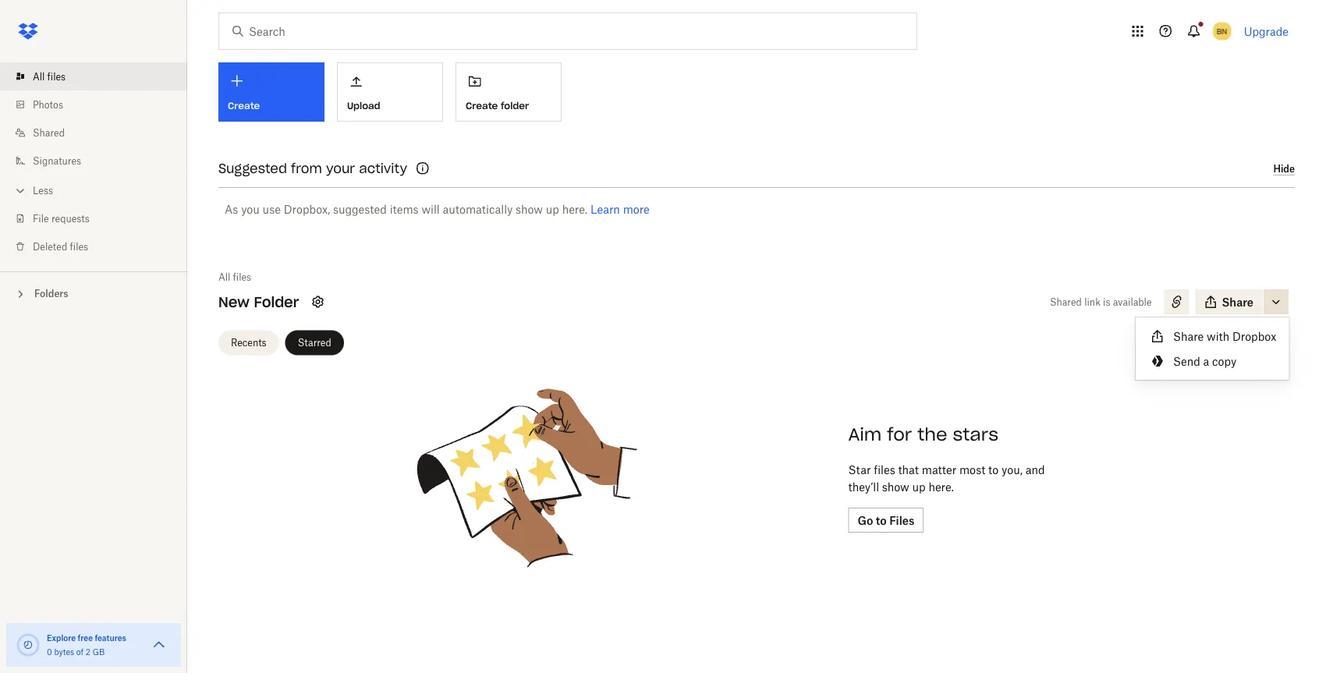 Task type: vqa. For each thing, say whether or not it's contained in the screenshot.
Declined
no



Task type: describe. For each thing, give the bounding box(es) containing it.
of
[[76, 647, 84, 657]]

star files that matter most to you, and they'll show up here.
[[849, 463, 1045, 493]]

1 vertical spatial all files link
[[218, 269, 251, 285]]

1 vertical spatial all files
[[218, 271, 251, 283]]

create
[[466, 100, 498, 112]]

for
[[887, 424, 912, 445]]

deleted files
[[33, 241, 88, 252]]

gb
[[93, 647, 105, 657]]

recents button
[[218, 330, 279, 355]]

share for share with dropbox
[[1173, 330, 1204, 343]]

requests
[[51, 213, 90, 224]]

file requests link
[[12, 204, 187, 233]]

a
[[1203, 355, 1210, 368]]

file requests
[[33, 213, 90, 224]]

shared link is available
[[1050, 296, 1152, 308]]

files inside "link"
[[70, 241, 88, 252]]

is
[[1103, 296, 1111, 308]]

0 vertical spatial all files link
[[12, 62, 187, 91]]

signatures link
[[12, 147, 187, 175]]

as
[[225, 202, 238, 216]]

photos link
[[12, 91, 187, 119]]

suggested
[[218, 160, 287, 176]]

starred button
[[285, 330, 344, 355]]

you
[[241, 202, 260, 216]]

learn more link
[[591, 202, 650, 216]]

create folder button
[[456, 62, 562, 122]]

share button
[[1196, 289, 1263, 314]]

they'll
[[849, 480, 879, 493]]

upgrade
[[1244, 25, 1289, 38]]

to
[[989, 463, 999, 476]]

your
[[326, 160, 355, 176]]

share for share
[[1222, 295, 1254, 309]]

use
[[263, 202, 281, 216]]

and
[[1026, 463, 1045, 476]]

features
[[95, 633, 126, 643]]

here. inside star files that matter most to you, and they'll show up here.
[[929, 480, 954, 493]]

folders
[[34, 288, 68, 300]]

send
[[1173, 355, 1201, 368]]

explore free features 0 bytes of 2 gb
[[47, 633, 126, 657]]

deleted files link
[[12, 233, 187, 261]]

stars
[[953, 424, 999, 445]]

items
[[390, 202, 419, 216]]

send a copy
[[1173, 355, 1237, 368]]



Task type: locate. For each thing, give the bounding box(es) containing it.
None field
[[0, 0, 114, 17], [114, 0, 229, 17], [0, 0, 114, 17], [114, 0, 229, 17]]

starred
[[298, 337, 331, 349]]

0 vertical spatial all files
[[33, 71, 66, 82]]

0 horizontal spatial all files
[[33, 71, 66, 82]]

share inside menu item
[[1173, 330, 1204, 343]]

folder
[[501, 100, 529, 112]]

0 horizontal spatial show
[[516, 202, 543, 216]]

explore
[[47, 633, 76, 643]]

0 vertical spatial up
[[546, 202, 559, 216]]

with
[[1207, 330, 1230, 343]]

all files up new
[[218, 271, 251, 283]]

learn
[[591, 202, 620, 216]]

signatures
[[33, 155, 81, 167]]

0 vertical spatial shared
[[33, 127, 65, 138]]

create folder
[[466, 100, 529, 112]]

quota usage element
[[16, 633, 41, 658]]

1 vertical spatial up
[[912, 480, 926, 493]]

folder
[[254, 293, 299, 311]]

0 vertical spatial here.
[[562, 202, 588, 216]]

files up photos
[[47, 71, 66, 82]]

folders button
[[0, 282, 187, 305]]

copy
[[1212, 355, 1237, 368]]

1 vertical spatial show
[[882, 480, 910, 493]]

here. down matter
[[929, 480, 954, 493]]

all files link
[[12, 62, 187, 91], [218, 269, 251, 285]]

files inside star files that matter most to you, and they'll show up here.
[[874, 463, 895, 476]]

from
[[291, 160, 322, 176]]

the
[[918, 424, 948, 445]]

shared down photos
[[33, 127, 65, 138]]

share inside button
[[1222, 295, 1254, 309]]

all up new
[[218, 271, 230, 283]]

0 horizontal spatial all
[[33, 71, 45, 82]]

share up send
[[1173, 330, 1204, 343]]

shared left link
[[1050, 296, 1082, 308]]

link
[[1085, 296, 1101, 308]]

share up share with dropbox
[[1222, 295, 1254, 309]]

shared for shared link is available
[[1050, 296, 1082, 308]]

less image
[[12, 183, 28, 199]]

files inside list item
[[47, 71, 66, 82]]

1 horizontal spatial here.
[[929, 480, 954, 493]]

1 horizontal spatial all files link
[[218, 269, 251, 285]]

upgrade link
[[1244, 25, 1289, 38]]

new
[[218, 293, 250, 311]]

dropbox,
[[284, 202, 330, 216]]

automatically
[[443, 202, 513, 216]]

here.
[[562, 202, 588, 216], [929, 480, 954, 493]]

1 vertical spatial shared
[[1050, 296, 1082, 308]]

deleted
[[33, 241, 67, 252]]

more
[[623, 202, 650, 216]]

all files
[[33, 71, 66, 82], [218, 271, 251, 283]]

photos
[[33, 99, 63, 110]]

files left that
[[874, 463, 895, 476]]

files
[[47, 71, 66, 82], [70, 241, 88, 252], [233, 271, 251, 283], [874, 463, 895, 476]]

dropbox
[[1233, 330, 1277, 343]]

all files link up the shared link
[[12, 62, 187, 91]]

0 horizontal spatial shared
[[33, 127, 65, 138]]

1 horizontal spatial shared
[[1050, 296, 1082, 308]]

that
[[898, 463, 919, 476]]

1 vertical spatial here.
[[929, 480, 954, 493]]

show right automatically
[[516, 202, 543, 216]]

all
[[33, 71, 45, 82], [218, 271, 230, 283]]

less
[[33, 185, 53, 196]]

list
[[0, 53, 187, 272]]

here. left learn
[[562, 202, 588, 216]]

suggested
[[333, 202, 387, 216]]

1 horizontal spatial all
[[218, 271, 230, 283]]

dropbox image
[[12, 16, 44, 47]]

files right deleted
[[70, 241, 88, 252]]

files up new
[[233, 271, 251, 283]]

0 vertical spatial all
[[33, 71, 45, 82]]

all files inside list item
[[33, 71, 66, 82]]

1 vertical spatial share
[[1173, 330, 1204, 343]]

share with dropbox menu item
[[1136, 324, 1289, 349]]

suggested from your activity
[[218, 160, 407, 176]]

up down that
[[912, 480, 926, 493]]

show down that
[[882, 480, 910, 493]]

shared
[[33, 127, 65, 138], [1050, 296, 1082, 308]]

share with dropbox
[[1173, 330, 1277, 343]]

all files list item
[[0, 62, 187, 91]]

show inside star files that matter most to you, and they'll show up here.
[[882, 480, 910, 493]]

available
[[1113, 296, 1152, 308]]

recents
[[231, 337, 267, 349]]

0 vertical spatial show
[[516, 202, 543, 216]]

1 vertical spatial all
[[218, 271, 230, 283]]

bytes
[[54, 647, 74, 657]]

0 horizontal spatial share
[[1173, 330, 1204, 343]]

2
[[86, 647, 90, 657]]

0 horizontal spatial up
[[546, 202, 559, 216]]

up inside star files that matter most to you, and they'll show up here.
[[912, 480, 926, 493]]

0 horizontal spatial here.
[[562, 202, 588, 216]]

0 vertical spatial share
[[1222, 295, 1254, 309]]

1 horizontal spatial share
[[1222, 295, 1254, 309]]

share
[[1222, 295, 1254, 309], [1173, 330, 1204, 343]]

0 horizontal spatial all files link
[[12, 62, 187, 91]]

new folder
[[218, 293, 299, 311]]

aim
[[849, 424, 882, 445]]

free
[[78, 633, 93, 643]]

up
[[546, 202, 559, 216], [912, 480, 926, 493]]

all up photos
[[33, 71, 45, 82]]

up left learn
[[546, 202, 559, 216]]

send a copy menu item
[[1136, 349, 1289, 374]]

list containing all files
[[0, 53, 187, 272]]

file
[[33, 213, 49, 224]]

show
[[516, 202, 543, 216], [882, 480, 910, 493]]

shared link
[[12, 119, 187, 147]]

you,
[[1002, 463, 1023, 476]]

1 horizontal spatial show
[[882, 480, 910, 493]]

as you use dropbox, suggested items will automatically show up here. learn more
[[225, 202, 650, 216]]

all files up photos
[[33, 71, 66, 82]]

shared for shared
[[33, 127, 65, 138]]

matter
[[922, 463, 957, 476]]

all inside list item
[[33, 71, 45, 82]]

1 horizontal spatial up
[[912, 480, 926, 493]]

star
[[849, 463, 871, 476]]

will
[[422, 202, 440, 216]]

all files link up new
[[218, 269, 251, 285]]

0
[[47, 647, 52, 657]]

1 horizontal spatial all files
[[218, 271, 251, 283]]

aim for the stars
[[849, 424, 999, 445]]

activity
[[359, 160, 407, 176]]

most
[[960, 463, 986, 476]]



